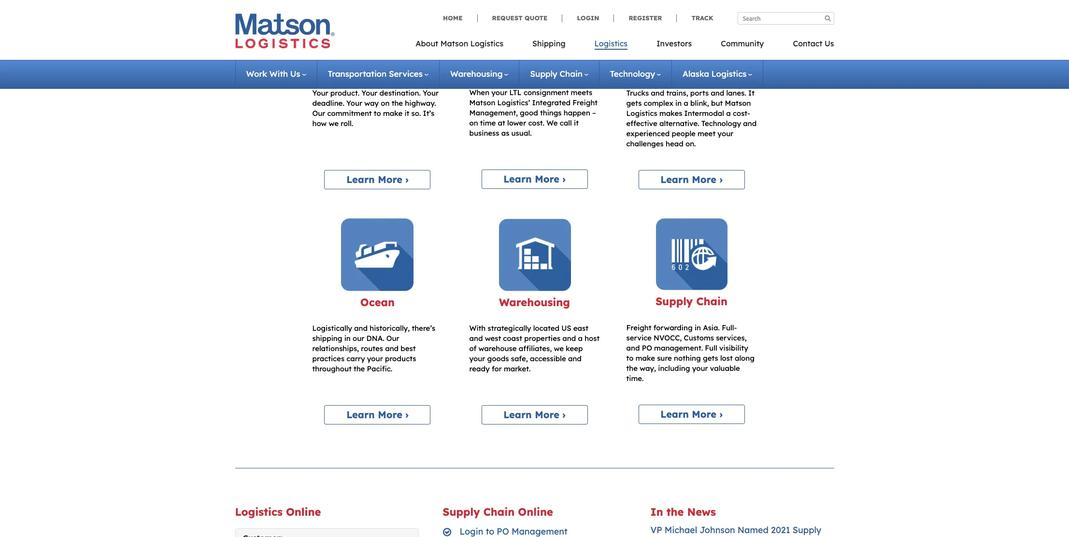 Task type: vqa. For each thing, say whether or not it's contained in the screenshot.
the 1-800-4MATSON
no



Task type: locate. For each thing, give the bounding box(es) containing it.
on left time
[[469, 118, 478, 128]]

intermodal up ports
[[661, 60, 723, 74]]

ltl inside when your ltl consignment meets matson logistics' integrated freight management, good things happen – on time at lower cost. we call it business as usual.
[[509, 88, 522, 97]]

deadline.
[[312, 99, 344, 108]]

0 horizontal spatial supply chain link
[[530, 69, 588, 79]]

1 vertical spatial login
[[460, 526, 483, 537]]

po down service
[[642, 343, 652, 352]]

ocean link
[[360, 296, 395, 309]]

0 horizontal spatial chain
[[483, 505, 515, 519]]

learn more › link
[[481, 170, 588, 189], [324, 170, 431, 189], [638, 170, 745, 189], [638, 405, 745, 424], [481, 406, 588, 425], [324, 406, 431, 425]]

experienced
[[626, 129, 670, 138]]

and
[[651, 88, 664, 98], [711, 88, 724, 98], [743, 119, 757, 128], [354, 324, 368, 333], [469, 334, 483, 343], [563, 334, 576, 343], [626, 343, 640, 352], [385, 344, 399, 353], [568, 354, 582, 364]]

login
[[577, 14, 599, 22], [460, 526, 483, 537]]

1 horizontal spatial a
[[684, 99, 688, 108]]

our
[[312, 109, 325, 118], [386, 334, 399, 343]]

on inside your product. your destination. your deadline.  your way on the highway. our commitment to make it so. it's how we roll.
[[381, 99, 390, 108]]

0 horizontal spatial with
[[269, 69, 288, 79]]

1 vertical spatial to
[[626, 353, 634, 363]]

0 vertical spatial in
[[675, 99, 682, 108]]

full
[[705, 343, 717, 352]]

in left our at the left of the page
[[344, 334, 351, 343]]

matson inside trucks and trains, ports and lanes. it gets complex in a blink, but matson logistics makes intermodal a cost- effective alternative. technology and experienced people meet your challenges head on.
[[725, 99, 751, 108]]

0 vertical spatial freight
[[573, 98, 598, 107]]

0 horizontal spatial to
[[374, 109, 381, 118]]

matson down 'when'
[[469, 98, 495, 107]]

1 horizontal spatial freight
[[626, 323, 652, 332]]

your
[[491, 88, 507, 97], [718, 129, 733, 138], [469, 354, 485, 364], [367, 354, 383, 364], [692, 364, 708, 373]]

more for truckload
[[378, 173, 402, 186]]

None search field
[[737, 12, 834, 25]]

news
[[687, 505, 716, 519]]

1 horizontal spatial login
[[577, 14, 599, 22]]

ocean
[[360, 296, 395, 309]]

a down trains,
[[684, 99, 688, 108]]

chain up asia.
[[696, 295, 728, 308]]

to down the supply chain online
[[486, 526, 494, 537]]

2 horizontal spatial matson
[[725, 99, 751, 108]]

login for login to po management
[[460, 526, 483, 537]]

1 horizontal spatial ltl
[[525, 60, 544, 73]]

1 horizontal spatial with
[[469, 324, 486, 333]]

and up but
[[711, 88, 724, 98]]

0 horizontal spatial it
[[405, 109, 409, 118]]

0 horizontal spatial freight
[[573, 98, 598, 107]]

0 vertical spatial technology
[[610, 69, 655, 79]]

visibility
[[719, 343, 748, 352]]

0 vertical spatial warehousing link
[[450, 69, 508, 79]]

2 horizontal spatial in
[[695, 323, 701, 332]]

intermodal
[[661, 60, 723, 74], [684, 109, 724, 118]]

to up time.
[[626, 353, 634, 363]]

throughout
[[312, 364, 352, 374]]

your inside freight forwarding in asia. full- service nvocc, customs services, and po management. full visibility to make sure nothing gets lost along the way, including your valuable time.
[[692, 364, 708, 373]]

home link
[[443, 14, 477, 22]]

and down cost-
[[743, 119, 757, 128]]

technology up trucks
[[610, 69, 655, 79]]

0 vertical spatial login
[[577, 14, 599, 22]]

gets down trucks
[[626, 99, 642, 108]]

1 vertical spatial us
[[290, 69, 300, 79]]

learn more › for truckload
[[347, 173, 409, 186]]

relationships,
[[312, 344, 359, 353]]

register
[[629, 14, 662, 22]]

1 vertical spatial on
[[469, 118, 478, 128]]

your up highway.
[[423, 88, 439, 98]]

–
[[592, 108, 596, 117]]

warehousing link up located
[[499, 296, 570, 309]]

1 vertical spatial intermodal
[[684, 109, 724, 118]]

a down east
[[578, 334, 583, 343]]

it down happen
[[574, 118, 579, 128]]

head
[[666, 139, 683, 148]]

located
[[533, 324, 559, 333]]

we up accessible at the bottom of the page
[[554, 344, 564, 353]]

us inside top menu navigation
[[825, 39, 834, 48]]

1 online from the left
[[286, 505, 321, 519]]

1 vertical spatial it
[[574, 118, 579, 128]]

freight down meets
[[573, 98, 598, 107]]

a
[[684, 99, 688, 108], [726, 109, 731, 118], [578, 334, 583, 343]]

the up time.
[[626, 364, 638, 373]]

management
[[512, 526, 568, 537]]

customs
[[684, 333, 714, 342]]

matson logistics image
[[235, 14, 335, 48]]

on right way
[[381, 99, 390, 108]]

2 horizontal spatial to
[[626, 353, 634, 363]]

gets down the full
[[703, 353, 718, 363]]

investors link
[[642, 36, 706, 56]]

to down way
[[374, 109, 381, 118]]

1 horizontal spatial us
[[825, 39, 834, 48]]

in inside trucks and trains, ports and lanes. it gets complex in a blink, but matson logistics makes intermodal a cost- effective alternative. technology and experienced people meet your challenges head on.
[[675, 99, 682, 108]]

1 horizontal spatial online
[[518, 505, 553, 519]]

0 horizontal spatial supply chain
[[530, 69, 583, 79]]

with up the west
[[469, 324, 486, 333]]

gets
[[626, 99, 642, 108], [703, 353, 718, 363]]

a left cost-
[[726, 109, 731, 118]]

freight inside when your ltl consignment meets matson logistics' integrated freight management, good things happen – on time at lower cost. we call it business as usual.
[[573, 98, 598, 107]]

0 horizontal spatial we
[[329, 119, 339, 128]]

learn more ›
[[504, 173, 566, 185], [347, 173, 409, 186], [661, 173, 723, 186], [661, 408, 723, 420], [504, 409, 566, 421], [347, 409, 409, 421]]

contact us link
[[778, 36, 834, 56]]

0 vertical spatial warehousing
[[450, 69, 503, 79]]

routes
[[361, 344, 383, 353]]

and inside freight forwarding in asia. full- service nvocc, customs services, and po management. full visibility to make sure nothing gets lost along the way, including your valuable time.
[[626, 343, 640, 352]]

warehousing up located
[[499, 296, 570, 309]]

supply chain link up forwarding
[[656, 295, 728, 308]]

intermodal inside trucks and trains, ports and lanes. it gets complex in a blink, but matson logistics makes intermodal a cost- effective alternative. technology and experienced people meet your challenges head on.
[[684, 109, 724, 118]]

cost-
[[733, 109, 750, 118]]

supply chain
[[530, 69, 583, 79], [656, 295, 728, 308]]

freight forwarding in asia. full- service nvocc, customs services, and po management. full visibility to make sure nothing gets lost along the way, including your valuable time.
[[626, 323, 755, 383]]

on.
[[685, 139, 696, 148]]

it left 'so.'
[[405, 109, 409, 118]]

0 horizontal spatial login
[[460, 526, 483, 537]]

learn for ocean
[[347, 409, 375, 421]]

0 vertical spatial po
[[642, 343, 652, 352]]

2 vertical spatial a
[[578, 334, 583, 343]]

your up logistics'
[[491, 88, 507, 97]]

0 horizontal spatial on
[[381, 99, 390, 108]]

the inside your product. your destination. your deadline.  your way on the highway. our commitment to make it so. it's how we roll.
[[392, 99, 403, 108]]

1 horizontal spatial on
[[469, 118, 478, 128]]

0 vertical spatial make
[[383, 109, 403, 118]]

0 horizontal spatial matson
[[440, 39, 468, 48]]

nvocc,
[[654, 333, 682, 342]]

1 vertical spatial ltl
[[509, 88, 522, 97]]

› for ltl
[[563, 173, 566, 185]]

1 horizontal spatial technology
[[701, 119, 741, 128]]

your up deadline.
[[312, 88, 328, 98]]

1 vertical spatial technology
[[701, 119, 741, 128]]

0 vertical spatial on
[[381, 99, 390, 108]]

1 vertical spatial a
[[726, 109, 731, 118]]

1 vertical spatial warehousing link
[[499, 296, 570, 309]]

lanes.
[[726, 88, 746, 98]]

0 vertical spatial gets
[[626, 99, 642, 108]]

request
[[492, 14, 523, 22]]

warehousing link up 'when'
[[450, 69, 508, 79]]

in up 'customs'
[[695, 323, 701, 332]]

› for warehousing
[[563, 409, 566, 421]]

logistically
[[312, 324, 352, 333]]

trucks and trains, ports and lanes. it gets complex in a blink, but matson logistics makes intermodal a cost- effective alternative. technology and experienced people meet your challenges head on.
[[626, 88, 757, 148]]

and down service
[[626, 343, 640, 352]]

it
[[405, 109, 409, 118], [574, 118, 579, 128]]

freight up service
[[626, 323, 652, 332]]

carry
[[347, 354, 365, 364]]

in
[[675, 99, 682, 108], [695, 323, 701, 332], [344, 334, 351, 343]]

technology link
[[610, 69, 661, 79]]

market.
[[504, 364, 531, 374]]

0 vertical spatial a
[[684, 99, 688, 108]]

alaska
[[683, 69, 709, 79]]

more for warehousing
[[535, 409, 559, 421]]

1 horizontal spatial we
[[554, 344, 564, 353]]

and down keep
[[568, 354, 582, 364]]

of
[[469, 344, 477, 353]]

1 vertical spatial freight
[[626, 323, 652, 332]]

learn more › link for intermodal
[[638, 170, 745, 189]]

services
[[389, 69, 423, 79]]

matson inside top menu navigation
[[440, 39, 468, 48]]

0 vertical spatial our
[[312, 109, 325, 118]]

1 horizontal spatial to
[[486, 526, 494, 537]]

2 vertical spatial chain
[[483, 505, 515, 519]]

the down carry
[[354, 364, 365, 374]]

2 vertical spatial to
[[486, 526, 494, 537]]

supply chain up consignment
[[530, 69, 583, 79]]

technology up the meet
[[701, 119, 741, 128]]

1 horizontal spatial matson
[[469, 98, 495, 107]]

ltl up logistics'
[[509, 88, 522, 97]]

0 horizontal spatial online
[[286, 505, 321, 519]]

supply
[[530, 69, 557, 79], [656, 295, 693, 308], [443, 505, 480, 519], [793, 524, 821, 536]]

0 vertical spatial it
[[405, 109, 409, 118]]

1 vertical spatial our
[[386, 334, 399, 343]]

integrated
[[532, 98, 571, 107]]

1 horizontal spatial supply chain link
[[656, 295, 728, 308]]

make inside your product. your destination. your deadline.  your way on the highway. our commitment to make it so. it's how we roll.
[[383, 109, 403, 118]]

login to po management link
[[460, 526, 568, 537]]

1 vertical spatial in
[[695, 323, 701, 332]]

the down destination.
[[392, 99, 403, 108]]

1 horizontal spatial po
[[642, 343, 652, 352]]

freight inside freight forwarding in asia. full- service nvocc, customs services, and po management. full visibility to make sure nothing gets lost along the way, including your valuable time.
[[626, 323, 652, 332]]

as
[[501, 129, 509, 138]]

1 horizontal spatial supply chain
[[656, 295, 728, 308]]

learn more › for ltl
[[504, 173, 566, 185]]

your down routes
[[367, 354, 383, 364]]

1 vertical spatial make
[[636, 353, 655, 363]]

gets inside freight forwarding in asia. full- service nvocc, customs services, and po management. full visibility to make sure nothing gets lost along the way, including your valuable time.
[[703, 353, 718, 363]]

logistics
[[470, 39, 503, 48], [594, 39, 628, 48], [712, 69, 747, 79], [626, 109, 657, 118], [235, 505, 283, 519]]

supply chain up forwarding
[[656, 295, 728, 308]]

things
[[540, 108, 562, 117]]

our down historically,
[[386, 334, 399, 343]]

0 vertical spatial we
[[329, 119, 339, 128]]

more for supply chain
[[692, 408, 716, 420]]

with inside with strategically located us east and west coast properties and a host of warehouse affiliates, we keep your goods safe, accessible and ready for market.
[[469, 324, 486, 333]]

request quote link
[[477, 14, 562, 22]]

login down the supply chain online
[[460, 526, 483, 537]]

management.
[[654, 343, 703, 352]]

logistics online
[[235, 505, 321, 519]]

1 vertical spatial chain
[[696, 295, 728, 308]]

trains,
[[666, 88, 688, 98]]

your right the meet
[[718, 129, 733, 138]]

ltl
[[525, 60, 544, 73], [509, 88, 522, 97]]

more
[[535, 173, 559, 185], [378, 173, 402, 186], [692, 173, 716, 186], [692, 408, 716, 420], [535, 409, 559, 421], [378, 409, 402, 421]]

and up our at the left of the page
[[354, 324, 368, 333]]

learn more › link for warehousing
[[481, 406, 588, 425]]

highway.
[[405, 99, 436, 108]]

1 horizontal spatial in
[[675, 99, 682, 108]]

supply chain link up consignment
[[530, 69, 588, 79]]

with right work
[[269, 69, 288, 79]]

in inside logistically and historically, there's shipping in our dna. our relationships, routes and best practices carry your products throughout the pacific.
[[344, 334, 351, 343]]

community link
[[706, 36, 778, 56]]

0 horizontal spatial in
[[344, 334, 351, 343]]

your up ready on the bottom of the page
[[469, 354, 485, 364]]

chain up login to po management at bottom
[[483, 505, 515, 519]]

coast
[[503, 334, 522, 343]]

0 horizontal spatial technology
[[610, 69, 655, 79]]

lower
[[507, 118, 526, 128]]

0 horizontal spatial our
[[312, 109, 325, 118]]

learn for supply chain
[[661, 408, 689, 420]]

ltl down shipping link
[[525, 60, 544, 73]]

our up how
[[312, 109, 325, 118]]

0 horizontal spatial make
[[383, 109, 403, 118]]

0 vertical spatial supply chain
[[530, 69, 583, 79]]

investors
[[657, 39, 692, 48]]

warehousing link
[[450, 69, 508, 79], [499, 296, 570, 309]]

time
[[480, 118, 496, 128]]

0 horizontal spatial po
[[497, 526, 509, 537]]

your down nothing
[[692, 364, 708, 373]]

truckload
[[350, 60, 405, 74]]

1 horizontal spatial make
[[636, 353, 655, 363]]

with strategically located us east and west coast properties and a host of warehouse affiliates, we keep your goods safe, accessible and ready for market.
[[469, 324, 600, 374]]

matson down home
[[440, 39, 468, 48]]

about matson logistics
[[416, 39, 503, 48]]

chain up meets
[[560, 69, 583, 79]]

make
[[383, 109, 403, 118], [636, 353, 655, 363]]

and up complex
[[651, 88, 664, 98]]

a inside with strategically located us east and west coast properties and a host of warehouse affiliates, we keep your goods safe, accessible and ready for market.
[[578, 334, 583, 343]]

1 horizontal spatial gets
[[703, 353, 718, 363]]

1 vertical spatial with
[[469, 324, 486, 333]]

0 horizontal spatial ltl
[[509, 88, 522, 97]]

make down destination.
[[383, 109, 403, 118]]

1 horizontal spatial it
[[574, 118, 579, 128]]

po down the supply chain online
[[497, 526, 509, 537]]

1 vertical spatial gets
[[703, 353, 718, 363]]

call
[[560, 118, 572, 128]]

0 vertical spatial us
[[825, 39, 834, 48]]

matson down lanes.
[[725, 99, 751, 108]]

login up "logistics" link
[[577, 14, 599, 22]]

community
[[721, 39, 764, 48]]

it inside your product. your destination. your deadline.  your way on the highway. our commitment to make it so. it's how we roll.
[[405, 109, 409, 118]]

0 vertical spatial to
[[374, 109, 381, 118]]

the inside freight forwarding in asia. full- service nvocc, customs services, and po management. full visibility to make sure nothing gets lost along the way, including your valuable time.
[[626, 364, 638, 373]]

1 horizontal spatial our
[[386, 334, 399, 343]]

1 horizontal spatial chain
[[560, 69, 583, 79]]

accessible
[[530, 354, 566, 364]]

warehousing up 'when'
[[450, 69, 503, 79]]

0 horizontal spatial a
[[578, 334, 583, 343]]

matson inside when your ltl consignment meets matson logistics' integrated freight management, good things happen – on time at lower cost. we call it business as usual.
[[469, 98, 495, 107]]

register link
[[614, 14, 677, 22]]

asia.
[[703, 323, 720, 332]]

matson
[[440, 39, 468, 48], [469, 98, 495, 107], [725, 99, 751, 108]]

us right work
[[290, 69, 300, 79]]

lost
[[720, 353, 733, 363]]

forwarding
[[654, 323, 693, 332]]

we left roll.
[[329, 119, 339, 128]]

product.
[[330, 88, 360, 98]]

make up the 'way,'
[[636, 353, 655, 363]]

1 vertical spatial we
[[554, 344, 564, 353]]

0 vertical spatial with
[[269, 69, 288, 79]]

shipping
[[532, 39, 566, 48]]

in down trains,
[[675, 99, 682, 108]]

along
[[735, 353, 755, 363]]

challenges
[[626, 139, 664, 148]]

intermodal down blink,
[[684, 109, 724, 118]]

work with us link
[[246, 69, 306, 79]]

west
[[485, 334, 501, 343]]

0 horizontal spatial gets
[[626, 99, 642, 108]]

learn more › link for ocean
[[324, 406, 431, 425]]

us right contact at the top right
[[825, 39, 834, 48]]

2 vertical spatial in
[[344, 334, 351, 343]]

learn more › link for truckload
[[324, 170, 431, 189]]

po inside freight forwarding in asia. full- service nvocc, customs services, and po management. full visibility to make sure nothing gets lost along the way, including your valuable time.
[[642, 343, 652, 352]]

with
[[269, 69, 288, 79], [469, 324, 486, 333]]



Task type: describe. For each thing, give the bounding box(es) containing it.
more for ltl
[[535, 173, 559, 185]]

how
[[312, 119, 327, 128]]

matson logistics less than truckload icon image
[[498, 0, 571, 55]]

your inside when your ltl consignment meets matson logistics' integrated freight management, good things happen – on time at lower cost. we call it business as usual.
[[491, 88, 507, 97]]

logistics inside trucks and trains, ports and lanes. it gets complex in a blink, but matson logistics makes intermodal a cost- effective alternative. technology and experienced people meet your challenges head on.
[[626, 109, 657, 118]]

about matson logistics link
[[416, 36, 518, 56]]

people
[[672, 129, 696, 138]]

Search search field
[[737, 12, 834, 25]]

gets inside trucks and trains, ports and lanes. it gets complex in a blink, but matson logistics makes intermodal a cost- effective alternative. technology and experienced people meet your challenges head on.
[[626, 99, 642, 108]]

your up commitment
[[346, 99, 362, 108]]

1 vertical spatial po
[[497, 526, 509, 537]]

top menu navigation
[[416, 36, 834, 56]]

goods
[[487, 354, 509, 364]]

good
[[520, 108, 538, 117]]

› for intermodal
[[720, 173, 723, 186]]

your inside logistically and historically, there's shipping in our dna. our relationships, routes and best practices carry your products throughout the pacific.
[[367, 354, 383, 364]]

quote
[[525, 14, 548, 22]]

cost.
[[528, 118, 544, 128]]

make inside freight forwarding in asia. full- service nvocc, customs services, and po management. full visibility to make sure nothing gets lost along the way, including your valuable time.
[[636, 353, 655, 363]]

management,
[[469, 108, 518, 117]]

in inside freight forwarding in asia. full- service nvocc, customs services, and po management. full visibility to make sure nothing gets lost along the way, including your valuable time.
[[695, 323, 701, 332]]

for
[[492, 364, 502, 374]]

contact
[[793, 39, 823, 48]]

usual.
[[511, 129, 532, 138]]

we
[[546, 118, 558, 128]]

at
[[498, 118, 505, 128]]

learn more › link for ltl
[[481, 170, 588, 189]]

0 vertical spatial intermodal
[[661, 60, 723, 74]]

request quote
[[492, 14, 548, 22]]

more for intermodal
[[692, 173, 716, 186]]

strategically
[[488, 324, 531, 333]]

there's
[[412, 324, 435, 333]]

best
[[401, 344, 416, 353]]

learn for warehousing
[[504, 409, 532, 421]]

technology inside trucks and trains, ports and lanes. it gets complex in a blink, but matson logistics makes intermodal a cost- effective alternative. technology and experienced people meet your challenges head on.
[[701, 119, 741, 128]]

logistically and historically, there's shipping in our dna. our relationships, routes and best practices carry your products throughout the pacific.
[[312, 324, 435, 374]]

to inside freight forwarding in asia. full- service nvocc, customs services, and po management. full visibility to make sure nothing gets lost along the way, including your valuable time.
[[626, 353, 634, 363]]

alaska logistics
[[683, 69, 747, 79]]

learn more › for intermodal
[[661, 173, 723, 186]]

named
[[738, 524, 769, 536]]

learn for intermodal
[[661, 173, 689, 186]]

supply chain online
[[443, 505, 553, 519]]

your product. your destination. your deadline.  your way on the highway. our commitment to make it so. it's how we roll.
[[312, 88, 439, 128]]

2 horizontal spatial chain
[[696, 295, 728, 308]]

affiliates,
[[519, 344, 552, 353]]

commitment
[[327, 109, 372, 118]]

truckload link
[[350, 60, 405, 74]]

to inside your product. your destination. your deadline.  your way on the highway. our commitment to make it so. it's how we roll.
[[374, 109, 381, 118]]

0 vertical spatial chain
[[560, 69, 583, 79]]

contact us
[[793, 39, 834, 48]]

host
[[585, 334, 600, 343]]

learn for ltl
[[504, 173, 532, 185]]

we inside with strategically located us east and west coast properties and a host of warehouse affiliates, we keep your goods safe, accessible and ready for market.
[[554, 344, 564, 353]]

our
[[353, 334, 364, 343]]

1 vertical spatial warehousing
[[499, 296, 570, 309]]

search image
[[825, 15, 831, 21]]

your up way
[[362, 88, 378, 98]]

on inside when your ltl consignment meets matson logistics' integrated freight management, good things happen – on time at lower cost. we call it business as usual.
[[469, 118, 478, 128]]

› for ocean
[[405, 409, 409, 421]]

› for supply chain
[[720, 408, 723, 420]]

login link
[[562, 14, 614, 22]]

so.
[[411, 109, 421, 118]]

alternative.
[[659, 119, 699, 128]]

a for intermodal
[[684, 99, 688, 108]]

1 vertical spatial supply chain link
[[656, 295, 728, 308]]

when your ltl consignment meets matson logistics' integrated freight management, good things happen – on time at lower cost. we call it business as usual.
[[469, 88, 598, 138]]

complex
[[644, 99, 673, 108]]

work with us
[[246, 69, 300, 79]]

transportation services link
[[328, 69, 428, 79]]

› for truckload
[[405, 173, 409, 186]]

pacific.
[[367, 364, 392, 374]]

learn more › for warehousing
[[504, 409, 566, 421]]

it's
[[423, 109, 434, 118]]

vp michael johnson named 2021 supply
[[651, 524, 821, 537]]

practices
[[312, 354, 345, 364]]

more for ocean
[[378, 409, 402, 421]]

we inside your product. your destination. your deadline.  your way on the highway. our commitment to make it so. it's how we roll.
[[329, 119, 339, 128]]

login for login
[[577, 14, 599, 22]]

learn more › for supply chain
[[661, 408, 723, 420]]

east
[[573, 324, 588, 333]]

logistics link
[[580, 36, 642, 56]]

2 online from the left
[[518, 505, 553, 519]]

your inside trucks and trains, ports and lanes. it gets complex in a blink, but matson logistics makes intermodal a cost- effective alternative. technology and experienced people meet your challenges head on.
[[718, 129, 733, 138]]

a for warehousing
[[578, 334, 583, 343]]

it inside when your ltl consignment meets matson logistics' integrated freight management, good things happen – on time at lower cost. we call it business as usual.
[[574, 118, 579, 128]]

track link
[[677, 14, 713, 22]]

1 vertical spatial supply chain
[[656, 295, 728, 308]]

0 vertical spatial supply chain link
[[530, 69, 588, 79]]

0 horizontal spatial us
[[290, 69, 300, 79]]

the inside logistically and historically, there's shipping in our dna. our relationships, routes and best practices carry your products throughout the pacific.
[[354, 364, 365, 374]]

in the news
[[651, 505, 716, 519]]

properties
[[524, 334, 560, 343]]

intermodal link
[[661, 60, 723, 74]]

johnson
[[700, 524, 735, 536]]

the right in
[[667, 505, 684, 519]]

our inside your product. your destination. your deadline.  your way on the highway. our commitment to make it so. it's how we roll.
[[312, 109, 325, 118]]

and up products
[[385, 344, 399, 353]]

us
[[561, 324, 571, 333]]

keep
[[566, 344, 583, 353]]

2 horizontal spatial a
[[726, 109, 731, 118]]

and up of
[[469, 334, 483, 343]]

happen
[[564, 108, 590, 117]]

your inside with strategically located us east and west coast properties and a host of warehouse affiliates, we keep your goods safe, accessible and ready for market.
[[469, 354, 485, 364]]

home
[[443, 14, 463, 22]]

blink,
[[690, 99, 709, 108]]

our inside logistically and historically, there's shipping in our dna. our relationships, routes and best practices carry your products throughout the pacific.
[[386, 334, 399, 343]]

when
[[469, 88, 489, 97]]

makes
[[659, 109, 682, 118]]

transportation
[[328, 69, 387, 79]]

ltl link
[[525, 60, 544, 73]]

2021
[[771, 524, 790, 536]]

meets
[[571, 88, 592, 97]]

nothing
[[674, 353, 701, 363]]

service
[[626, 333, 652, 342]]

but
[[711, 99, 723, 108]]

0 vertical spatial ltl
[[525, 60, 544, 73]]

services,
[[716, 333, 747, 342]]

about
[[416, 39, 438, 48]]

ports
[[690, 88, 709, 98]]

track
[[692, 14, 713, 22]]

supply inside vp michael johnson named 2021 supply
[[793, 524, 821, 536]]

valuable
[[710, 364, 740, 373]]

learn more › link for supply chain
[[638, 405, 745, 424]]

and down us
[[563, 334, 576, 343]]

consignment
[[524, 88, 569, 97]]

way
[[364, 99, 379, 108]]

learn more › for ocean
[[347, 409, 409, 421]]

learn for truckload
[[347, 173, 375, 186]]



